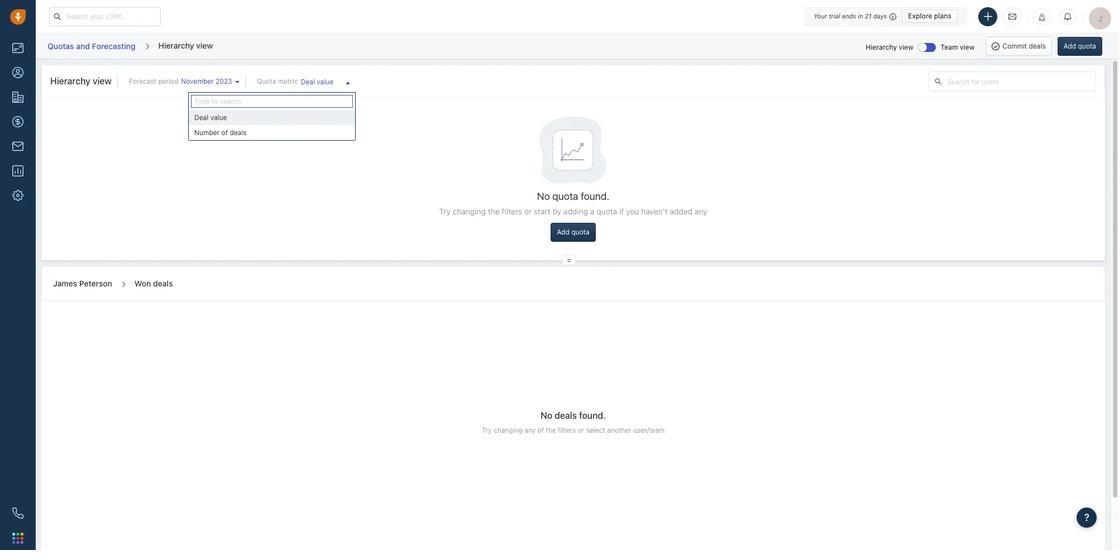 Task type: describe. For each thing, give the bounding box(es) containing it.
freshworks switcher image
[[12, 533, 23, 544]]

0 horizontal spatial hierarchy view
[[50, 76, 112, 86]]

1 vertical spatial filters
[[558, 426, 576, 435]]

try changing any of the filters or select another user/team
[[482, 426, 665, 435]]

quota metric
[[257, 77, 298, 85]]

= button
[[563, 255, 576, 266]]

no quota found. try changing the filters or start by adding a quota if you haven't added any
[[439, 190, 708, 216]]

added
[[670, 207, 693, 216]]

0 vertical spatial add
[[1064, 42, 1077, 50]]

won deals
[[135, 279, 173, 288]]

november 2023 button
[[179, 77, 240, 87]]

number
[[194, 128, 220, 137]]

select
[[586, 426, 605, 435]]

value for list box containing deal value
[[210, 113, 227, 122]]

trial
[[829, 12, 840, 20]]

another
[[607, 426, 632, 435]]

deal for deal value dropdown button
[[301, 78, 315, 86]]

try inside no quota found. try changing the filters or start by adding a quota if you haven't added any
[[439, 207, 451, 216]]

1 vertical spatial any
[[525, 426, 536, 435]]

deals for commit deals
[[1029, 42, 1046, 50]]

Type to search search field
[[191, 95, 353, 108]]

of inside number of deals 'option'
[[222, 128, 228, 137]]

number of deals
[[194, 128, 247, 137]]

no for deals
[[541, 410, 553, 421]]

commit deals button
[[986, 37, 1052, 56]]

found. for quota
[[581, 190, 610, 202]]

1 horizontal spatial changing
[[494, 426, 523, 435]]

and
[[76, 41, 90, 51]]

view right team
[[960, 43, 975, 51]]

james peterson
[[53, 279, 112, 288]]

quotas
[[47, 41, 74, 51]]

the inside no quota found. try changing the filters or start by adding a quota if you haven't added any
[[488, 207, 500, 216]]

deals for no deals found.
[[555, 410, 577, 421]]

0 horizontal spatial add quota
[[557, 228, 590, 236]]

list box containing deal value
[[189, 110, 355, 140]]

adding
[[564, 207, 588, 216]]

deal value button
[[298, 73, 356, 92]]

explore
[[908, 12, 933, 20]]

by
[[553, 207, 561, 216]]

or inside no quota found. try changing the filters or start by adding a quota if you haven't added any
[[524, 207, 532, 216]]

no deals found.
[[541, 410, 606, 421]]

deal for list box containing deal value
[[194, 113, 209, 122]]

phone image
[[12, 508, 23, 519]]

quotas and forecasting link
[[47, 37, 136, 55]]

send email image
[[1009, 12, 1017, 21]]

1 horizontal spatial of
[[538, 426, 544, 435]]

explore plans link
[[902, 9, 958, 23]]

Search for users text field
[[948, 72, 1096, 91]]

forecast period
[[129, 77, 179, 85]]

commit deals
[[1003, 42, 1046, 50]]

november
[[181, 77, 214, 85]]

changing inside no quota found. try changing the filters or start by adding a quota if you haven't added any
[[453, 207, 486, 216]]



Task type: locate. For each thing, give the bounding box(es) containing it.
add
[[1064, 42, 1077, 50], [557, 228, 570, 236]]

explore plans
[[908, 12, 952, 20]]

deal
[[301, 78, 315, 86], [194, 113, 209, 122]]

deals right won on the bottom of page
[[153, 279, 173, 288]]

you
[[626, 207, 639, 216]]

quota
[[1078, 42, 1096, 50], [553, 190, 578, 202], [597, 207, 617, 216], [572, 228, 590, 236]]

1 horizontal spatial any
[[695, 207, 708, 216]]

view down quotas and forecasting link
[[93, 76, 112, 86]]

peterson
[[79, 279, 112, 288]]

0 vertical spatial any
[[695, 207, 708, 216]]

0 horizontal spatial the
[[488, 207, 500, 216]]

number of deals option
[[189, 125, 355, 140]]

period
[[158, 77, 179, 85]]

hierarchy up period
[[158, 41, 194, 50]]

add quota right commit deals
[[1064, 42, 1096, 50]]

deal up number at top
[[194, 113, 209, 122]]

0 vertical spatial filters
[[502, 207, 522, 216]]

deals right number at top
[[230, 128, 247, 137]]

1 horizontal spatial add
[[1064, 42, 1077, 50]]

1 vertical spatial of
[[538, 426, 544, 435]]

deals up try changing any of the filters or select another user/team
[[555, 410, 577, 421]]

metric
[[278, 77, 298, 85]]

found. for deals
[[579, 410, 606, 421]]

0 vertical spatial of
[[222, 128, 228, 137]]

add quota
[[1064, 42, 1096, 50], [557, 228, 590, 236]]

your trial ends in 21 days
[[814, 12, 887, 20]]

1 horizontal spatial deal
[[301, 78, 315, 86]]

quotas and forecasting
[[47, 41, 135, 51]]

haven't
[[641, 207, 668, 216]]

in
[[858, 12, 863, 20]]

deals right commit
[[1029, 42, 1046, 50]]

forecasting
[[92, 41, 135, 51]]

found. up a
[[581, 190, 610, 202]]

1 horizontal spatial value
[[317, 78, 333, 86]]

deal inside dropdown button
[[301, 78, 315, 86]]

0 vertical spatial found.
[[581, 190, 610, 202]]

plans
[[934, 12, 952, 20]]

deal value inside option
[[194, 113, 227, 122]]

no up start
[[537, 190, 550, 202]]

0 vertical spatial add quota
[[1064, 42, 1096, 50]]

add quota button right commit deals
[[1058, 37, 1103, 56]]

of
[[222, 128, 228, 137], [538, 426, 544, 435]]

hierarchy view
[[158, 41, 213, 50], [866, 43, 914, 51], [50, 76, 112, 86]]

0 vertical spatial or
[[524, 207, 532, 216]]

view
[[196, 41, 213, 50], [899, 43, 914, 51], [960, 43, 975, 51], [93, 76, 112, 86]]

1 horizontal spatial hierarchy
[[158, 41, 194, 50]]

1 horizontal spatial add quota
[[1064, 42, 1096, 50]]

deals inside 'option'
[[230, 128, 247, 137]]

1 horizontal spatial the
[[546, 426, 556, 435]]

team
[[941, 43, 958, 51]]

add quota button down adding
[[551, 223, 596, 242]]

value for deal value dropdown button
[[317, 78, 333, 86]]

0 horizontal spatial or
[[524, 207, 532, 216]]

0 vertical spatial no
[[537, 190, 550, 202]]

1 horizontal spatial or
[[578, 426, 584, 435]]

your
[[814, 12, 827, 20]]

hierarchy view down and
[[50, 76, 112, 86]]

hierarchy
[[158, 41, 194, 50], [866, 43, 897, 51], [50, 76, 90, 86]]

21
[[865, 12, 872, 20]]

found. inside no quota found. try changing the filters or start by adding a quota if you haven't added any
[[581, 190, 610, 202]]

1 vertical spatial value
[[210, 113, 227, 122]]

found.
[[581, 190, 610, 202], [579, 410, 606, 421]]

ends
[[842, 12, 856, 20]]

add quota down adding
[[557, 228, 590, 236]]

deal value inside dropdown button
[[301, 78, 333, 86]]

1 vertical spatial deal value
[[194, 113, 227, 122]]

0 vertical spatial the
[[488, 207, 500, 216]]

filters left start
[[502, 207, 522, 216]]

1 vertical spatial add
[[557, 228, 570, 236]]

filters down no deals found.
[[558, 426, 576, 435]]

1 vertical spatial add quota button
[[551, 223, 596, 242]]

team view
[[941, 43, 975, 51]]

0 horizontal spatial add quota button
[[551, 223, 596, 242]]

value
[[317, 78, 333, 86], [210, 113, 227, 122]]

a
[[590, 207, 595, 216]]

of down no deals found.
[[538, 426, 544, 435]]

the down no deals found.
[[546, 426, 556, 435]]

1 horizontal spatial filters
[[558, 426, 576, 435]]

or left start
[[524, 207, 532, 216]]

found. up select
[[579, 410, 606, 421]]

deal value
[[301, 78, 333, 86], [194, 113, 227, 122]]

james
[[53, 279, 77, 288]]

list box
[[189, 110, 355, 140]]

0 vertical spatial value
[[317, 78, 333, 86]]

Search your CRM... text field
[[49, 7, 161, 26]]

0 horizontal spatial value
[[210, 113, 227, 122]]

no inside no quota found. try changing the filters or start by adding a quota if you haven't added any
[[537, 190, 550, 202]]

0 vertical spatial try
[[439, 207, 451, 216]]

1 horizontal spatial hierarchy view
[[158, 41, 213, 50]]

hierarchy down quotas
[[50, 76, 90, 86]]

hierarchy down 'days'
[[866, 43, 897, 51]]

add down by at the top of the page
[[557, 228, 570, 236]]

1 horizontal spatial add quota button
[[1058, 37, 1103, 56]]

0 horizontal spatial hierarchy
[[50, 76, 90, 86]]

1 vertical spatial changing
[[494, 426, 523, 435]]

1 horizontal spatial try
[[482, 426, 492, 435]]

no
[[537, 190, 550, 202], [541, 410, 553, 421]]

1 vertical spatial no
[[541, 410, 553, 421]]

2 horizontal spatial hierarchy view
[[866, 43, 914, 51]]

0 horizontal spatial changing
[[453, 207, 486, 216]]

2023
[[216, 77, 232, 85]]

the
[[488, 207, 500, 216], [546, 426, 556, 435]]

add quota button
[[1058, 37, 1103, 56], [551, 223, 596, 242]]

hierarchy view up november
[[158, 41, 213, 50]]

days
[[874, 12, 887, 20]]

1 horizontal spatial deal value
[[301, 78, 333, 86]]

deals for won deals
[[153, 279, 173, 288]]

2 horizontal spatial hierarchy
[[866, 43, 897, 51]]

view up november 2023
[[196, 41, 213, 50]]

deal right metric
[[301, 78, 315, 86]]

deals
[[1029, 42, 1046, 50], [230, 128, 247, 137], [153, 279, 173, 288], [555, 410, 577, 421]]

filters inside no quota found. try changing the filters or start by adding a quota if you haven't added any
[[502, 207, 522, 216]]

filters
[[502, 207, 522, 216], [558, 426, 576, 435]]

or
[[524, 207, 532, 216], [578, 426, 584, 435]]

try
[[439, 207, 451, 216], [482, 426, 492, 435]]

value inside dropdown button
[[317, 78, 333, 86]]

add right commit deals
[[1064, 42, 1077, 50]]

0 horizontal spatial filters
[[502, 207, 522, 216]]

view down explore
[[899, 43, 914, 51]]

1 vertical spatial deal
[[194, 113, 209, 122]]

0 vertical spatial deal
[[301, 78, 315, 86]]

start
[[534, 207, 551, 216]]

quota
[[257, 77, 276, 85]]

0 vertical spatial changing
[[453, 207, 486, 216]]

1 vertical spatial or
[[578, 426, 584, 435]]

phone element
[[7, 502, 29, 525]]

0 vertical spatial deal value
[[301, 78, 333, 86]]

0 horizontal spatial add
[[557, 228, 570, 236]]

deal value option
[[189, 110, 355, 125]]

of right number at top
[[222, 128, 228, 137]]

or left select
[[578, 426, 584, 435]]

the left start
[[488, 207, 500, 216]]

changing
[[453, 207, 486, 216], [494, 426, 523, 435]]

no up try changing any of the filters or select another user/team
[[541, 410, 553, 421]]

=
[[567, 256, 571, 264]]

value inside option
[[210, 113, 227, 122]]

value up number of deals
[[210, 113, 227, 122]]

no for quota
[[537, 190, 550, 202]]

won
[[135, 279, 151, 288]]

hierarchy view down 'days'
[[866, 43, 914, 51]]

deal value right metric
[[301, 78, 333, 86]]

0 horizontal spatial any
[[525, 426, 536, 435]]

1 vertical spatial found.
[[579, 410, 606, 421]]

deal inside option
[[194, 113, 209, 122]]

commit
[[1003, 42, 1027, 50]]

user/team
[[634, 426, 665, 435]]

0 horizontal spatial of
[[222, 128, 228, 137]]

deals inside button
[[1029, 42, 1046, 50]]

any inside no quota found. try changing the filters or start by adding a quota if you haven't added any
[[695, 207, 708, 216]]

1 vertical spatial try
[[482, 426, 492, 435]]

1 vertical spatial add quota
[[557, 228, 590, 236]]

value right metric
[[317, 78, 333, 86]]

if
[[619, 207, 624, 216]]

any
[[695, 207, 708, 216], [525, 426, 536, 435]]

0 horizontal spatial try
[[439, 207, 451, 216]]

forecast
[[129, 77, 156, 85]]

0 horizontal spatial deal value
[[194, 113, 227, 122]]

0 vertical spatial add quota button
[[1058, 37, 1103, 56]]

november 2023
[[181, 77, 232, 85]]

deal value up number at top
[[194, 113, 227, 122]]

0 horizontal spatial deal
[[194, 113, 209, 122]]

1 vertical spatial the
[[546, 426, 556, 435]]



Task type: vqa. For each thing, say whether or not it's contained in the screenshot.
bottom empty
no



